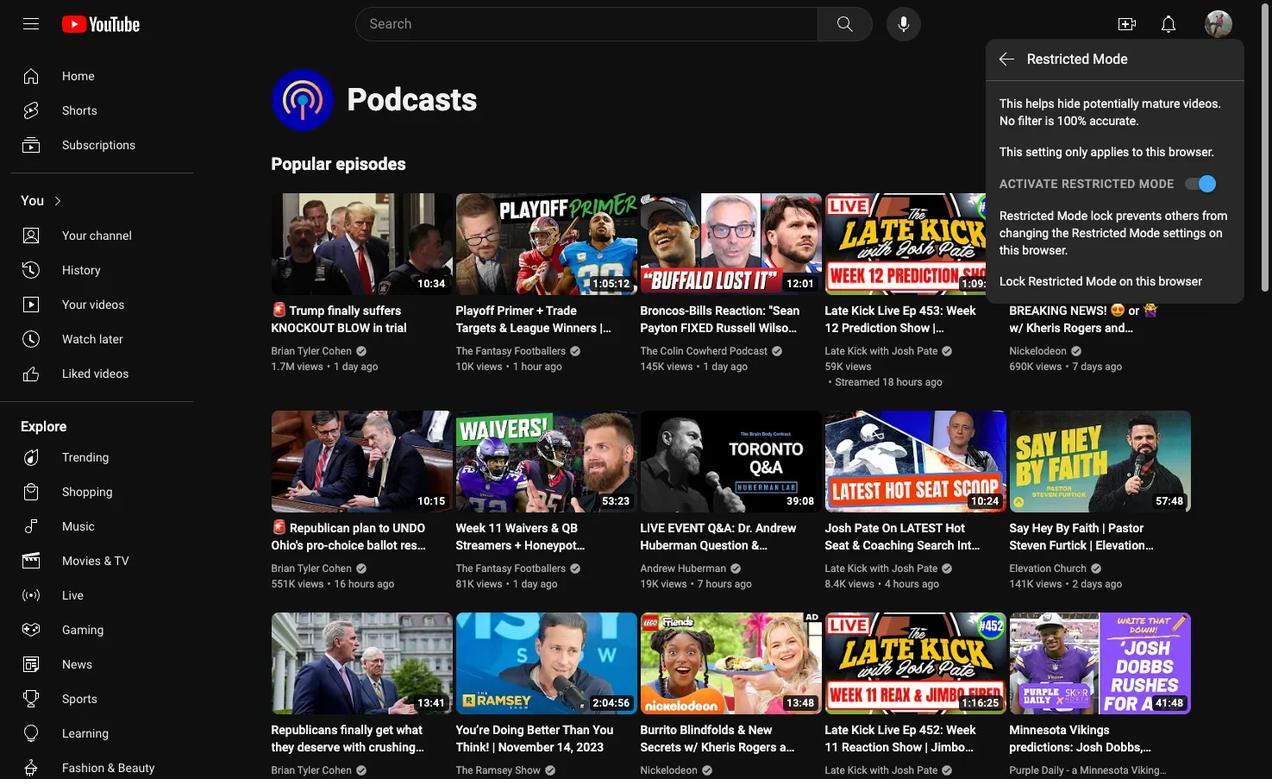 Task type: vqa. For each thing, say whether or not it's contained in the screenshot.
11K views
no



Task type: locate. For each thing, give the bounding box(es) containing it.
0 vertical spatial week
[[947, 304, 976, 317]]

1 horizontal spatial colin
[[751, 338, 779, 352]]

1 the fantasy footballers from the top
[[456, 345, 566, 357]]

2 the fantasy footballers from the top
[[456, 563, 566, 575]]

1 vertical spatial footballers
[[515, 563, 566, 575]]

andrew right dr.
[[756, 521, 797, 535]]

november
[[498, 740, 554, 754]]

2 days from the top
[[1081, 578, 1103, 590]]

3 tyler from the top
[[297, 764, 320, 776]]

1 hour, 16 minutes, 25 seconds element
[[962, 697, 999, 709]]

11
[[489, 521, 502, 535], [825, 740, 839, 754]]

1 down the colin cowherd podcast link
[[704, 361, 709, 373]]

josh up seat
[[825, 521, 852, 535]]

sports
[[62, 692, 98, 706]]

week inside late kick live ep 452: week 11 reaction show | jimbo fired | more moves coming | harbaugh latest
[[947, 723, 976, 737]]

hosbach for blindfolds
[[690, 757, 738, 771]]

liked videos link
[[10, 356, 186, 391], [10, 356, 186, 391]]

late kick with josh pate link for searches
[[825, 343, 939, 359]]

& up wednesday
[[853, 538, 860, 552]]

trending link
[[10, 440, 186, 475], [10, 440, 186, 475]]

1 horizontal spatial hosbach
[[1059, 338, 1107, 352]]

2 vertical spatial late kick with josh pate link
[[825, 763, 939, 778]]

1 vertical spatial bills
[[641, 338, 664, 352]]

w/ for breaking
[[1010, 321, 1024, 335]]

views for 🚨 trump finally suffers knockout blow in trial
[[297, 361, 323, 373]]

1 vertical spatial lego
[[747, 757, 777, 771]]

1:05:12 link
[[456, 193, 637, 297]]

update
[[897, 556, 936, 569]]

kick for late kick live ep 453: week 12 prediction show | coaching searches | new jp poll | heisman thoughts 'link' at the right of page
[[848, 345, 868, 357]]

4 hours ago
[[885, 578, 940, 590]]

shopping
[[62, 485, 113, 499]]

w/ inside burrito blindfolds & new secrets w/ kheris rogers and pressley hosbach i lego friends podcast ep 12
[[685, 740, 698, 754]]

and inside breaking news! 😍 or 🙅‍♀️ w/ kheris rogers and pressley hosbach i lego friends podcast ep 13
[[1105, 321, 1125, 335]]

and down 13 minutes, 48 seconds element
[[780, 740, 800, 754]]

2 brian tyler cohen from the top
[[271, 563, 352, 575]]

lego
[[1116, 338, 1146, 352], [747, 757, 777, 771]]

fantasy inside week 11 waivers & qb streamers + honeypot players | fantasy football 2023 - ep. 1503
[[505, 556, 547, 569]]

2 late from the top
[[825, 345, 845, 357]]

week inside late kick live ep 453: week 12 prediction show | coaching searches | new jp poll | heisman thoughts
[[947, 304, 976, 317]]

the fantasy footballers link for fantasy
[[456, 561, 567, 576]]

0 horizontal spatial ep.
[[493, 573, 510, 587]]

views right 10k
[[477, 361, 503, 373]]

ago for say hey by faith | pastor steven furtick | elevation church
[[1105, 578, 1123, 590]]

3 cohen from the top
[[322, 764, 352, 776]]

4
[[885, 578, 891, 590]]

in inside "live event q&a: dr. andrew huberman question & answer in toronto, on"
[[684, 556, 694, 569]]

views for josh pate on latest hot seat & coaching search intel - wednesday update (late kick cut)
[[849, 578, 875, 590]]

q&a:
[[708, 521, 735, 535]]

0 horizontal spatial 12
[[748, 775, 761, 779]]

streamed
[[836, 376, 880, 388]]

pressley down secrets
[[641, 757, 687, 771]]

nfl
[[691, 355, 713, 369]]

1 vertical spatial 7
[[698, 578, 704, 590]]

1 horizontal spatial new
[[938, 338, 962, 352]]

3 late from the top
[[825, 563, 845, 575]]

coaching
[[825, 338, 876, 352], [863, 538, 914, 552]]

0 vertical spatial football
[[501, 338, 545, 352]]

1 horizontal spatial rogers
[[1064, 321, 1102, 335]]

day for fixed
[[712, 361, 728, 373]]

4 late from the top
[[825, 723, 849, 737]]

the for broncos-bills reaction: "sean payton fixed russell wilson," bills have "peaked" | colin cowherd nfl
[[641, 345, 658, 357]]

1 horizontal spatial lego
[[1116, 338, 1146, 352]]

new inside burrito blindfolds & new secrets w/ kheris rogers and pressley hosbach i lego friends podcast ep 12
[[749, 723, 773, 737]]

kheris inside breaking news! 😍 or 🙅‍♀️ w/ kheris rogers and pressley hosbach i lego friends podcast ep 13
[[1027, 321, 1061, 335]]

late kick live ep 452: week 11 reaction show | jimbo fired | more moves coming | harbaugh latest
[[825, 723, 979, 779]]

days right 2
[[1081, 578, 1103, 590]]

kick inside late kick live ep 452: week 11 reaction show | jimbo fired | more moves coming | harbaugh latest
[[852, 723, 875, 737]]

views for playoff primer + trade targets & league winners | fantasy football 2023 - ep. 1504
[[477, 361, 503, 373]]

kick up 8.4k views
[[848, 563, 868, 575]]

breaking news! 😍 or 🙅‍♀️ w/ kheris rogers and pressley hosbach i lego friends podcast ep 13
[[1010, 304, 1158, 369]]

2023
[[548, 338, 576, 352], [456, 573, 483, 587], [577, 740, 604, 754]]

your for your channel
[[62, 229, 87, 242]]

undo
[[393, 521, 426, 535]]

2023 inside week 11 waivers & qb streamers + honeypot players | fantasy football 2023 - ep. 1503
[[456, 573, 483, 587]]

broncos-bills reaction: "sean payton fixed russell wilson," bills have "peaked" | colin cowherd nfl link
[[641, 302, 801, 369]]

1 vertical spatial vikings
[[1132, 764, 1165, 776]]

better
[[527, 723, 560, 737]]

13:41
[[418, 697, 446, 709]]

2 horizontal spatial day
[[712, 361, 728, 373]]

cohen up 16 at the left of page
[[322, 563, 352, 575]]

hours right 4
[[894, 578, 920, 590]]

browser. down 'the'
[[1023, 243, 1069, 257]]

2 vertical spatial 2023
[[577, 740, 604, 754]]

10 minutes, 34 seconds element
[[418, 278, 446, 290]]

11 inside late kick live ep 452: week 11 reaction show | jimbo fired | more moves coming | harbaugh latest
[[825, 740, 839, 754]]

1 horizontal spatial kheris
[[1027, 321, 1061, 335]]

0 vertical spatial 2023
[[548, 338, 576, 352]]

7 down andrew huberman link
[[698, 578, 704, 590]]

week for late kick live ep 453: week 12 prediction show | coaching searches | new jp poll | heisman thoughts
[[947, 304, 976, 317]]

the colin cowherd podcast
[[641, 345, 768, 357]]

1 vertical spatial nickelodeon link
[[641, 763, 699, 778]]

your up watch
[[62, 298, 87, 311]]

live
[[878, 304, 900, 317], [62, 588, 84, 602], [878, 723, 900, 737]]

crushing
[[369, 740, 416, 754]]

0 vertical spatial the fantasy footballers
[[456, 345, 566, 357]]

1 vertical spatial 12
[[748, 775, 761, 779]]

0 horizontal spatial rogers
[[739, 740, 777, 754]]

ep left 453:
[[903, 304, 917, 317]]

wednesday
[[832, 556, 895, 569]]

0 horizontal spatial w/
[[685, 740, 698, 754]]

1 vertical spatial browser.
[[1023, 243, 1069, 257]]

later
[[99, 332, 123, 346]]

lego inside burrito blindfolds & new secrets w/ kheris rogers and pressley hosbach i lego friends podcast ep 12
[[747, 757, 777, 771]]

views for broncos-bills reaction: "sean payton fixed russell wilson," bills have "peaked" | colin cowherd nfl
[[667, 361, 693, 373]]

2 footballers from the top
[[515, 563, 566, 575]]

0 horizontal spatial vikings
[[1070, 723, 1110, 737]]

views for say hey by faith | pastor steven furtick | elevation church
[[1036, 578, 1062, 590]]

1 horizontal spatial 11
[[825, 740, 839, 754]]

690k views
[[1010, 361, 1062, 373]]

ago inside 59k views streamed 18 hours ago
[[926, 376, 943, 388]]

0 vertical spatial tyler
[[297, 345, 320, 357]]

day down "peaked"
[[712, 361, 728, 373]]

0 horizontal spatial on
[[1120, 274, 1133, 288]]

coaching down on
[[863, 538, 914, 552]]

0 vertical spatial i
[[1110, 338, 1113, 352]]

1 days from the top
[[1081, 361, 1103, 373]]

hosbach inside burrito blindfolds & new secrets w/ kheris rogers and pressley hosbach i lego friends podcast ep 12
[[690, 757, 738, 771]]

show inside late kick live ep 453: week 12 prediction show | coaching searches | new jp poll | heisman thoughts
[[900, 321, 930, 335]]

8.4k
[[825, 578, 846, 590]]

pressley up 690k views
[[1010, 338, 1056, 352]]

day for streamers
[[522, 578, 538, 590]]

josh pate on latest hot seat & coaching search intel - wednesday update (late kick cut)
[[825, 521, 981, 587]]

1 brian tyler cohen from the top
[[271, 345, 352, 357]]

ago down thoughts
[[926, 376, 943, 388]]

1 vertical spatial to
[[379, 521, 390, 535]]

by
[[1056, 521, 1070, 535]]

or
[[1129, 304, 1140, 317]]

2 late kick with josh pate link from the top
[[825, 561, 939, 576]]

1 your from the top
[[62, 229, 87, 242]]

& up on
[[752, 538, 759, 552]]

podcast inside burrito blindfolds & new secrets w/ kheris rogers and pressley hosbach i lego friends podcast ep 12
[[684, 775, 728, 779]]

- inside playoff primer + trade targets & league winners | fantasy football 2023 - ep. 1504
[[579, 338, 583, 352]]

1 vertical spatial new
[[749, 723, 773, 737]]

0 vertical spatial friends
[[1010, 355, 1050, 369]]

views for week 11 waivers & qb streamers + honeypot players | fantasy football 2023 - ep. 1503
[[477, 578, 503, 590]]

1 horizontal spatial nickelodeon link
[[1010, 343, 1068, 359]]

1 horizontal spatial day
[[522, 578, 538, 590]]

1 horizontal spatial 2023
[[548, 338, 576, 352]]

0 vertical spatial 11
[[489, 521, 502, 535]]

1 horizontal spatial 7
[[1073, 361, 1079, 373]]

1 vertical spatial 11
[[825, 740, 839, 754]]

0 horizontal spatial i
[[741, 757, 744, 771]]

1 vertical spatial and
[[780, 740, 800, 754]]

2023 down winners
[[548, 338, 576, 352]]

week up streamers
[[456, 521, 486, 535]]

5 late from the top
[[825, 764, 845, 776]]

0 vertical spatial ep.
[[586, 338, 603, 352]]

3 brian tyler cohen from the top
[[271, 764, 352, 776]]

19k views
[[641, 578, 687, 590]]

cowherd inside broncos-bills reaction: "sean payton fixed russell wilson," bills have "peaked" | colin cowherd nfl
[[641, 355, 688, 369]]

podcast inside breaking news! 😍 or 🙅‍♀️ w/ kheris rogers and pressley hosbach i lego friends podcast ep 13
[[1053, 355, 1097, 369]]

kick inside josh pate on latest hot seat & coaching search intel - wednesday update (late kick cut)
[[825, 573, 849, 587]]

1 horizontal spatial +
[[537, 304, 543, 317]]

and inside burrito blindfolds & new secrets w/ kheris rogers and pressley hosbach i lego friends podcast ep 12
[[780, 740, 800, 754]]

kick up 'reaction'
[[852, 723, 875, 737]]

10 minutes, 15 seconds element
[[418, 495, 446, 507]]

on down from
[[1209, 226, 1223, 240]]

1 cohen from the top
[[322, 345, 352, 357]]

late up 8.4k
[[825, 563, 845, 575]]

republicans finally get what they deserve with crushing lawsuits link
[[271, 721, 432, 771]]

lego for 12
[[747, 757, 777, 771]]

0 vertical spatial cohen
[[322, 345, 352, 357]]

on inside lock restricted mode on this browser link
[[1120, 274, 1133, 288]]

late up 59k
[[825, 345, 845, 357]]

ago for josh pate on latest hot seat & coaching search intel - wednesday update (late kick cut)
[[922, 578, 940, 590]]

answer
[[641, 556, 681, 569]]

ago right 2
[[1105, 578, 1123, 590]]

knockout
[[271, 321, 334, 335]]

podcast left 13
[[1053, 355, 1097, 369]]

views for live event q&a: dr. andrew huberman question & answer in toronto, on
[[661, 578, 687, 590]]

8.4k views
[[825, 578, 875, 590]]

rogers inside burrito blindfolds & new secrets w/ kheris rogers and pressley hosbach i lego friends podcast ep 12
[[739, 740, 777, 754]]

1 vertical spatial rogers
[[739, 740, 777, 754]]

lego inside breaking news! 😍 or 🙅‍♀️ w/ kheris rogers and pressley hosbach i lego friends podcast ep 13
[[1116, 338, 1146, 352]]

videos for your videos
[[90, 298, 125, 311]]

tyler
[[297, 345, 320, 357], [297, 563, 320, 575], [297, 764, 320, 776]]

settings
[[1163, 226, 1206, 240]]

on up or
[[1120, 274, 1133, 288]]

& right blindfolds
[[738, 723, 746, 737]]

views
[[297, 361, 323, 373], [477, 361, 503, 373], [667, 361, 693, 373], [846, 361, 872, 373], [1036, 361, 1062, 373], [298, 578, 324, 590], [477, 578, 503, 590], [661, 578, 687, 590], [849, 578, 875, 590], [1036, 578, 1062, 590]]

w/ down breaking
[[1010, 321, 1024, 335]]

🚨 inside the "🚨 trump finally suffers knockout blow in trial"
[[271, 304, 287, 317]]

ago down on
[[735, 578, 752, 590]]

hours right 16 at the left of page
[[349, 578, 375, 590]]

nickelodeon link down secrets
[[641, 763, 699, 778]]

brian tyler cohen link up 1.7m views
[[271, 343, 353, 359]]

this helps hide potentially mature videos. no filter is 100% accurate.
[[1000, 97, 1222, 128]]

0 horizontal spatial 7
[[698, 578, 704, 590]]

1 left hour
[[513, 361, 519, 373]]

2 cohen from the top
[[322, 563, 352, 575]]

your channel link
[[10, 218, 186, 253], [10, 218, 186, 253]]

1 footballers from the top
[[515, 345, 566, 357]]

14,
[[557, 740, 574, 754]]

2 vertical spatial week
[[947, 723, 976, 737]]

is
[[1045, 114, 1055, 128]]

1 vertical spatial andrew
[[641, 563, 676, 575]]

show inside late kick live ep 452: week 11 reaction show | jimbo fired | more moves coming | harbaugh latest
[[893, 740, 922, 754]]

1 horizontal spatial to
[[1133, 145, 1143, 159]]

the for week 11 waivers & qb streamers + honeypot players | fantasy football 2023 - ep. 1503
[[456, 563, 473, 575]]

0 horizontal spatial football
[[501, 338, 545, 352]]

w/ inside breaking news! 😍 or 🙅‍♀️ w/ kheris rogers and pressley hosbach i lego friends podcast ep 13
[[1010, 321, 1024, 335]]

ep. down winners
[[586, 338, 603, 352]]

10:24
[[972, 495, 999, 507]]

this right 'applies'
[[1146, 145, 1166, 159]]

🚨 for 🚨 trump finally suffers knockout blow in trial
[[271, 304, 287, 317]]

lock
[[1091, 209, 1113, 223]]

ep inside late kick live ep 452: week 11 reaction show | jimbo fired | more moves coming | harbaugh latest
[[903, 723, 917, 737]]

ep inside burrito blindfolds & new secrets w/ kheris rogers and pressley hosbach i lego friends podcast ep 12
[[731, 775, 745, 779]]

week right 453:
[[947, 304, 976, 317]]

1 vertical spatial coaching
[[863, 538, 914, 552]]

1 this from the top
[[1000, 97, 1023, 110]]

late for 1:09:06 link
[[825, 304, 849, 317]]

1 vertical spatial on
[[1120, 274, 1133, 288]]

gaming link
[[10, 613, 186, 647], [10, 613, 186, 647]]

church up 2
[[1054, 563, 1087, 575]]

13 minutes, 48 seconds element
[[787, 697, 815, 709]]

burrito blindfolds & new secrets w/ kheris rogers and pressley hosbach i lego friends podcast ep 12
[[641, 723, 800, 779]]

home
[[62, 69, 95, 83]]

live inside late kick live ep 452: week 11 reaction show | jimbo fired | more moves coming | harbaugh latest
[[878, 723, 900, 737]]

1 vertical spatial +
[[515, 538, 522, 552]]

prediction
[[842, 321, 897, 335]]

josh right more
[[892, 764, 915, 776]]

have
[[667, 338, 692, 352]]

colin inside broncos-bills reaction: "sean payton fixed russell wilson," bills have "peaked" | colin cowherd nfl
[[751, 338, 779, 352]]

1 vertical spatial late kick with josh pate link
[[825, 561, 939, 576]]

finally left get
[[341, 723, 373, 737]]

1 horizontal spatial 1 day ago
[[513, 578, 558, 590]]

| down russell
[[745, 338, 748, 352]]

the colin cowherd podcast link
[[641, 343, 769, 359]]

the up 10k
[[456, 345, 473, 357]]

1 right 81k views
[[513, 578, 519, 590]]

1 vertical spatial week
[[456, 521, 486, 535]]

1504
[[456, 355, 483, 369]]

0 horizontal spatial colin
[[661, 345, 684, 357]]

0 vertical spatial brian tyler cohen
[[271, 345, 352, 357]]

finally inside the republicans finally get what they deserve with crushing lawsuits
[[341, 723, 373, 737]]

reaction
[[842, 740, 890, 754]]

0 vertical spatial and
[[1105, 321, 1125, 335]]

2 tyler from the top
[[297, 563, 320, 575]]

2:04:56
[[593, 697, 630, 709]]

1 horizontal spatial minnesota
[[1080, 764, 1129, 776]]

finally inside the "🚨 trump finally suffers knockout blow in trial"
[[328, 304, 360, 317]]

ago for playoff primer + trade targets & league winners | fantasy football 2023 - ep. 1504
[[545, 361, 562, 373]]

1 for blow
[[334, 361, 340, 373]]

rogers for blindfolds
[[739, 740, 777, 754]]

10k views
[[456, 361, 503, 373]]

ago down honeypot
[[540, 578, 558, 590]]

i inside breaking news! 😍 or 🙅‍♀️ w/ kheris rogers and pressley hosbach i lego friends podcast ep 13
[[1110, 338, 1113, 352]]

live up 'reaction'
[[878, 723, 900, 737]]

this for this setting only applies to this browser.
[[1000, 145, 1023, 159]]

lock
[[1000, 274, 1026, 288]]

fantasy inside playoff primer + trade targets & league winners | fantasy football 2023 - ep. 1504
[[456, 338, 498, 352]]

brian tyler cohen link
[[271, 343, 353, 359], [271, 561, 353, 576], [271, 763, 353, 778]]

kheris down breaking
[[1027, 321, 1061, 335]]

1 right 1.7m views
[[334, 361, 340, 373]]

2 your from the top
[[62, 298, 87, 311]]

1 horizontal spatial vikings
[[1132, 764, 1165, 776]]

19k
[[641, 578, 659, 590]]

cohen down blow
[[322, 345, 352, 357]]

Podcasts text field
[[347, 82, 477, 118]]

tyler for ohio's
[[297, 563, 320, 575]]

the fantasy footballers up 81k views
[[456, 563, 566, 575]]

1 vertical spatial ep.
[[493, 573, 510, 587]]

2 hours, 4 minutes, 56 seconds element
[[593, 697, 630, 709]]

views right 1.7m
[[297, 361, 323, 373]]

views up streamed
[[846, 361, 872, 373]]

footballers for fantasy
[[515, 563, 566, 575]]

late kick with josh pate link up 59k views streamed 18 hours ago at the top of the page
[[825, 343, 939, 359]]

predictions:
[[1010, 740, 1074, 754]]

kick inside late kick live ep 453: week 12 prediction show | coaching searches | new jp poll | heisman thoughts
[[852, 304, 875, 317]]

live down movies on the bottom left of the page
[[62, 588, 84, 602]]

2023 down the than at the bottom of the page
[[577, 740, 604, 754]]

live inside late kick live ep 453: week 12 prediction show | coaching searches | new jp poll | heisman thoughts
[[878, 304, 900, 317]]

1 day ago down honeypot
[[513, 578, 558, 590]]

videos for liked videos
[[94, 367, 129, 380]]

friends inside breaking news! 😍 or 🙅‍♀️ w/ kheris rogers and pressley hosbach i lego friends podcast ep 13
[[1010, 355, 1050, 369]]

you
[[21, 192, 44, 209], [593, 723, 614, 737]]

2 vertical spatial tyler
[[297, 764, 320, 776]]

ago down ballot
[[377, 578, 395, 590]]

accurate.
[[1090, 114, 1140, 128]]

pate left on
[[855, 521, 879, 535]]

2 horizontal spatial 2023
[[577, 740, 604, 754]]

1 late kick with josh pate from the top
[[825, 345, 938, 357]]

1 horizontal spatial ep.
[[586, 338, 603, 352]]

| inside broncos-bills reaction: "sean payton fixed russell wilson," bills have "peaked" | colin cowherd nfl
[[745, 338, 748, 352]]

0 vertical spatial huberman
[[641, 538, 697, 552]]

39 minutes, 8 seconds element
[[787, 495, 815, 507]]

friends down breaking
[[1010, 355, 1050, 369]]

0 vertical spatial the fantasy footballers link
[[456, 343, 567, 359]]

hosbach
[[1059, 338, 1107, 352], [690, 757, 738, 771]]

to up ballot
[[379, 521, 390, 535]]

1 horizontal spatial football
[[550, 556, 594, 569]]

late inside late kick live ep 452: week 11 reaction show | jimbo fired | more moves coming | harbaugh latest
[[825, 723, 849, 737]]

2 vertical spatial cohen
[[322, 764, 352, 776]]

1 vertical spatial late kick with josh pate
[[825, 563, 938, 575]]

videos up the later
[[90, 298, 125, 311]]

kheris for blindfolds
[[701, 740, 736, 754]]

0 vertical spatial this
[[1146, 145, 1166, 159]]

views down backfires
[[298, 578, 324, 590]]

your videos link
[[10, 287, 186, 322], [10, 287, 186, 322]]

friends inside burrito blindfolds & new secrets w/ kheris rogers and pressley hosbach i lego friends podcast ep 12
[[641, 775, 681, 779]]

| right think!
[[492, 740, 495, 754]]

1 horizontal spatial andrew
[[756, 521, 797, 535]]

🚨 inside 🚨 republican plan to undo ohio's pro-choice ballot result backfires
[[271, 521, 287, 535]]

2 🚨 from the top
[[271, 521, 287, 535]]

kheris inside burrito blindfolds & new secrets w/ kheris rogers and pressley hosbach i lego friends podcast ep 12
[[701, 740, 736, 754]]

i inside burrito blindfolds & new secrets w/ kheris rogers and pressley hosbach i lego friends podcast ep 12
[[741, 757, 744, 771]]

1 day ago for russell
[[704, 361, 748, 373]]

podcast down 41:48
[[1168, 764, 1206, 776]]

1 🚨 from the top
[[271, 304, 287, 317]]

late inside late kick live ep 453: week 12 prediction show | coaching searches | new jp poll | heisman thoughts
[[825, 304, 849, 317]]

you inside you're doing better than you think! | november 14, 2023
[[593, 723, 614, 737]]

football
[[501, 338, 545, 352], [550, 556, 594, 569]]

breaking
[[1010, 304, 1068, 317]]

0 vertical spatial this
[[1000, 97, 1023, 110]]

josh up 59k views streamed 18 hours ago at the top of the page
[[892, 345, 915, 357]]

mode
[[1093, 51, 1128, 67], [1139, 177, 1175, 191], [1057, 209, 1088, 223], [1130, 226, 1160, 240], [1086, 274, 1117, 288]]

2 the fantasy footballers link from the top
[[456, 561, 567, 576]]

i for 12
[[741, 757, 744, 771]]

1 vertical spatial hosbach
[[690, 757, 738, 771]]

kick for 1:09:06 link
[[852, 304, 875, 317]]

views down elevation church link
[[1036, 578, 1062, 590]]

53:23 link
[[456, 411, 637, 514]]

0 horizontal spatial 11
[[489, 521, 502, 535]]

& inside playoff primer + trade targets & league winners | fantasy football 2023 - ep. 1504
[[500, 321, 507, 335]]

brian tyler cohen link down deserve
[[271, 763, 353, 778]]

elevation inside say hey by faith | pastor steven furtick | elevation church
[[1096, 538, 1146, 552]]

10:24 link
[[825, 411, 1006, 514]]

football inside playoff primer + trade targets & league winners | fantasy football 2023 - ep. 1504
[[501, 338, 545, 352]]

ago for 🚨 trump finally suffers knockout blow in trial
[[361, 361, 378, 373]]

late for "1:16:25" "link" on the bottom right
[[825, 723, 849, 737]]

late down 'reaction'
[[825, 764, 845, 776]]

andrew up 19k views
[[641, 563, 676, 575]]

| right winners
[[600, 321, 603, 335]]

new right blindfolds
[[749, 723, 773, 737]]

purple daily - a minnesota vikings podcast link
[[1010, 763, 1206, 778]]

11 inside week 11 waivers & qb streamers + honeypot players | fantasy football 2023 - ep. 1503
[[489, 521, 502, 535]]

hosbach for news!
[[1059, 338, 1107, 352]]

trump
[[289, 304, 325, 317]]

1 late kick with josh pate link from the top
[[825, 343, 939, 359]]

pressley inside breaking news! 😍 or 🙅‍♀️ w/ kheris rogers and pressley hosbach i lego friends podcast ep 13
[[1010, 338, 1056, 352]]

& inside josh pate on latest hot seat & coaching search intel - wednesday update (late kick cut)
[[853, 538, 860, 552]]

2023 inside you're doing better than you think! | november 14, 2023
[[577, 740, 604, 754]]

fashion & beauty link
[[10, 751, 186, 779], [10, 751, 186, 779]]

2 brian tyler cohen link from the top
[[271, 561, 353, 576]]

1 late from the top
[[825, 304, 849, 317]]

1 for streamers
[[513, 578, 519, 590]]

2 days ago
[[1073, 578, 1123, 590]]

0 vertical spatial late kick with josh pate link
[[825, 343, 939, 359]]

+ down waivers
[[515, 538, 522, 552]]

pate up 4 hours ago
[[917, 563, 938, 575]]

football down league
[[501, 338, 545, 352]]

None search field
[[324, 7, 876, 41]]

home link
[[10, 59, 186, 93], [10, 59, 186, 93]]

1 the fantasy footballers link from the top
[[456, 343, 567, 359]]

3 late kick with josh pate link from the top
[[825, 763, 939, 778]]

1 vertical spatial the fantasy footballers
[[456, 563, 566, 575]]

minnesota vikings predictions: josh dobbs, brian flores and more purple daily - a minnesota vikings podcast
[[1010, 723, 1206, 776]]

0 vertical spatial minnesota
[[1010, 723, 1067, 737]]

views down wednesday
[[849, 578, 875, 590]]

show up moves
[[893, 740, 922, 754]]

videos
[[90, 298, 125, 311], [94, 367, 129, 380]]

week 11 waivers & qb streamers + honeypot players | fantasy football 2023 - ep. 1503
[[456, 521, 594, 587]]

🚨 for 🚨 republican plan to undo ohio's pro-choice ballot result backfires
[[271, 521, 287, 535]]

cohen for ohio's
[[322, 563, 352, 575]]

ep down blindfolds
[[731, 775, 745, 779]]

1 horizontal spatial i
[[1110, 338, 1113, 352]]

tyler for blow
[[297, 345, 320, 357]]

podcast down blindfolds
[[684, 775, 728, 779]]

2 vertical spatial brian tyler cohen link
[[271, 763, 353, 778]]

live link
[[10, 578, 186, 613], [10, 578, 186, 613]]

fashion & beauty
[[62, 761, 155, 775]]

0 horizontal spatial friends
[[641, 775, 681, 779]]

kheris
[[1027, 321, 1061, 335], [701, 740, 736, 754]]

purple
[[1010, 764, 1039, 776]]

footballers down honeypot
[[515, 563, 566, 575]]

republicans finally get what they deserve with crushing lawsuits
[[271, 723, 423, 771]]

rogers inside breaking news! 😍 or 🙅‍♀️ w/ kheris rogers and pressley hosbach i lego friends podcast ep 13
[[1064, 321, 1102, 335]]

1 vertical spatial elevation
[[1010, 563, 1052, 575]]

church down steven
[[1010, 556, 1048, 569]]

search
[[917, 538, 955, 552]]

show for 452:
[[893, 740, 922, 754]]

lego for 13
[[1116, 338, 1146, 352]]

2 this from the top
[[1000, 145, 1023, 159]]

13 minutes, 41 seconds element
[[418, 697, 446, 709]]

tyler up 551k views
[[297, 563, 320, 575]]

0 vertical spatial 12
[[825, 321, 839, 335]]

your for your videos
[[62, 298, 87, 311]]

friends down secrets
[[641, 775, 681, 779]]

this inside this helps hide potentially mature videos. no filter is 100% accurate.
[[1000, 97, 1023, 110]]

1 tyler from the top
[[297, 345, 320, 357]]

| down streamers
[[499, 556, 502, 569]]

0 horizontal spatial and
[[780, 740, 800, 754]]

avatar image image
[[1205, 10, 1233, 38]]

podcasts main content
[[207, 48, 1259, 779]]

week inside week 11 waivers & qb streamers + honeypot players | fantasy football 2023 - ep. 1503
[[456, 521, 486, 535]]

0 vertical spatial coaching
[[825, 338, 876, 352]]

late kick with josh pate link down 'reaction'
[[825, 763, 939, 778]]

late kick with josh pate up 59k views streamed 18 hours ago at the top of the page
[[825, 345, 938, 357]]

2 vertical spatial brian tyler cohen
[[271, 764, 352, 776]]

1 for &
[[513, 361, 519, 373]]

0 horizontal spatial church
[[1010, 556, 1048, 569]]

0 vertical spatial +
[[537, 304, 543, 317]]

elevation down the pastor
[[1096, 538, 1146, 552]]

10 minutes, 24 seconds element
[[972, 495, 999, 507]]

republicans
[[271, 723, 338, 737]]

2 late kick with josh pate from the top
[[825, 563, 938, 575]]

the up '145k'
[[641, 345, 658, 357]]

2 horizontal spatial 1 day ago
[[704, 361, 748, 373]]

1 vertical spatial in
[[684, 556, 694, 569]]

ago
[[361, 361, 378, 373], [545, 361, 562, 373], [731, 361, 748, 373], [1105, 361, 1123, 373], [926, 376, 943, 388], [377, 578, 395, 590], [540, 578, 558, 590], [735, 578, 752, 590], [922, 578, 940, 590], [1105, 578, 1123, 590]]

1 brian tyler cohen link from the top
[[271, 343, 353, 359]]

1 vertical spatial finally
[[341, 723, 373, 737]]

day down honeypot
[[522, 578, 538, 590]]

hours for josh pate on latest hot seat & coaching search intel - wednesday update (late kick cut)
[[894, 578, 920, 590]]

pressley inside burrito blindfolds & new secrets w/ kheris rogers and pressley hosbach i lego friends podcast ep 12
[[641, 757, 687, 771]]

bills up fixed
[[689, 304, 712, 317]]

1 vertical spatial w/
[[685, 740, 698, 754]]

brian tyler cohen down deserve
[[271, 764, 352, 776]]

1 vertical spatial this
[[1000, 243, 1020, 257]]

0 horizontal spatial pressley
[[641, 757, 687, 771]]

kick for 'josh pate on latest hot seat & coaching search intel - wednesday update (late kick cut)' link
[[848, 563, 868, 575]]

hosbach inside breaking news! 😍 or 🙅‍♀️ w/ kheris rogers and pressley hosbach i lego friends podcast ep 13
[[1059, 338, 1107, 352]]

josh pate on latest hot seat & coaching search intel - wednesday update (late kick cut) link
[[825, 519, 986, 587]]

1 vertical spatial football
[[550, 556, 594, 569]]

brian tyler cohen link for ohio's
[[271, 561, 353, 576]]

new left "jp"
[[938, 338, 962, 352]]

- inside josh pate on latest hot seat & coaching search intel - wednesday update (late kick cut)
[[825, 556, 829, 569]]



Task type: describe. For each thing, give the bounding box(es) containing it.
pate down 453:
[[917, 345, 938, 357]]

& inside "live event q&a: dr. andrew huberman question & answer in toronto, on"
[[752, 538, 759, 552]]

news
[[62, 657, 92, 671]]

| inside week 11 waivers & qb streamers + honeypot players | fantasy football 2023 - ep. 1503
[[499, 556, 502, 569]]

3 late kick with josh pate from the top
[[825, 764, 938, 776]]

watch later
[[62, 332, 123, 346]]

browser
[[1159, 274, 1203, 288]]

0 horizontal spatial andrew
[[641, 563, 676, 575]]

i for 13
[[1110, 338, 1113, 352]]

57 minutes, 48 seconds element
[[1156, 495, 1184, 507]]

ago for live event q&a: dr. andrew huberman question & answer in toronto, on
[[735, 578, 752, 590]]

your videos
[[62, 298, 125, 311]]

+ inside playoff primer + trade targets & league winners | fantasy football 2023 - ep. 1504
[[537, 304, 543, 317]]

ago for breaking news! 😍 or 🙅‍♀️ w/ kheris rogers and pressley hosbach i lego friends podcast ep 13
[[1105, 361, 1123, 373]]

1 horizontal spatial nickelodeon
[[1010, 345, 1067, 357]]

10:15
[[418, 495, 446, 507]]

| right poll
[[849, 355, 852, 369]]

say hey by faith | pastor steven furtick | elevation church
[[1010, 521, 1146, 569]]

days for rogers
[[1081, 361, 1103, 373]]

mode up news!
[[1086, 274, 1117, 288]]

| down 452:
[[925, 740, 928, 754]]

furtick
[[1050, 538, 1087, 552]]

days for furtick
[[1081, 578, 1103, 590]]

+ inside week 11 waivers & qb streamers + honeypot players | fantasy football 2023 - ep. 1503
[[515, 538, 522, 552]]

burrito
[[641, 723, 677, 737]]

browser. inside "restricted mode lock prevents others from changing the restricted mode settings on this browser."
[[1023, 243, 1069, 257]]

mode down prevents
[[1130, 226, 1160, 240]]

ballot
[[367, 538, 397, 552]]

pressley for burrito blindfolds & new secrets w/ kheris rogers and pressley hosbach i lego friends podcast ep 12
[[641, 757, 687, 771]]

live for late kick live ep 453: week 12 prediction show | coaching searches | new jp poll | heisman thoughts
[[878, 304, 900, 317]]

new inside late kick live ep 453: week 12 prediction show | coaching searches | new jp poll | heisman thoughts
[[938, 338, 962, 352]]

poll
[[825, 355, 846, 369]]

57:48
[[1156, 495, 1184, 507]]

you're doing better than you think! | november 14, 2023 link
[[456, 721, 616, 756]]

2 vertical spatial show
[[515, 764, 541, 776]]

colin inside the colin cowherd podcast link
[[661, 345, 684, 357]]

elevation church link
[[1010, 561, 1088, 576]]

1:16:25
[[962, 697, 999, 709]]

applies
[[1091, 145, 1130, 159]]

breaking news! 😍 or 🙅‍♀️ w/ kheris rogers and pressley hosbach i lego friends podcast ep 13 link
[[1010, 302, 1170, 369]]

551k
[[271, 578, 295, 590]]

tv
[[114, 554, 129, 568]]

| right 'faith'
[[1103, 521, 1106, 535]]

fired
[[825, 757, 852, 771]]

on inside "restricted mode lock prevents others from changing the restricted mode settings on this browser."
[[1209, 226, 1223, 240]]

ep inside breaking news! 😍 or 🙅‍♀️ w/ kheris rogers and pressley hosbach i lego friends podcast ep 13
[[1100, 355, 1114, 369]]

than
[[563, 723, 590, 737]]

| down 453:
[[933, 321, 936, 335]]

restricted up breaking
[[1029, 274, 1083, 288]]

live event q&a: dr. andrew huberman question & answer in toronto, on
[[641, 521, 797, 569]]

footballers for football
[[515, 345, 566, 357]]

republican
[[290, 521, 350, 535]]

jp
[[965, 338, 980, 352]]

suffers
[[363, 304, 401, 317]]

late kick with josh pate for searches
[[825, 345, 938, 357]]

brian down the they
[[271, 764, 295, 776]]

0 vertical spatial bills
[[689, 304, 712, 317]]

ep inside late kick live ep 453: week 12 prediction show | coaching searches | new jp poll | heisman thoughts
[[903, 304, 917, 317]]

restricted up "hide"
[[1028, 51, 1090, 67]]

honeypot
[[525, 538, 577, 552]]

podcast down russell
[[730, 345, 768, 357]]

church inside say hey by faith | pastor steven furtick | elevation church
[[1010, 556, 1048, 569]]

1:09:06
[[962, 278, 999, 290]]

brian tyler cohen link for blow
[[271, 343, 353, 359]]

12 minutes, 1 second element
[[787, 278, 815, 290]]

on
[[882, 521, 897, 535]]

josh up 4 hours ago
[[892, 563, 915, 575]]

59k
[[825, 361, 843, 373]]

movies
[[62, 554, 101, 568]]

and for new
[[780, 740, 800, 754]]

the for playoff primer + trade targets & league winners | fantasy football 2023 - ep. 1504
[[456, 345, 473, 357]]

the fantasy footballers for fantasy
[[456, 563, 566, 575]]

late for 'josh pate on latest hot seat & coaching search intel - wednesday update (late kick cut)' link
[[825, 563, 845, 575]]

3 brian tyler cohen link from the top
[[271, 763, 353, 778]]

pate inside josh pate on latest hot seat & coaching search intel - wednesday update (late kick cut)
[[855, 521, 879, 535]]

ep. inside week 11 waivers & qb streamers + honeypot players | fantasy football 2023 - ep. 1503
[[493, 573, 510, 587]]

a
[[1072, 764, 1078, 776]]

12 inside burrito blindfolds & new secrets w/ kheris rogers and pressley hosbach i lego friends podcast ep 12
[[748, 775, 761, 779]]

| down 'faith'
[[1090, 538, 1093, 552]]

friends for burrito blindfolds & new secrets w/ kheris rogers and pressley hosbach i lego friends podcast ep 12
[[641, 775, 681, 779]]

ago for week 11 waivers & qb streamers + honeypot players | fantasy football 2023 - ep. 1503
[[540, 578, 558, 590]]

brian up the '551k'
[[271, 563, 295, 575]]

13:48
[[787, 697, 815, 709]]

in inside the "🚨 trump finally suffers knockout blow in trial"
[[373, 321, 383, 335]]

- inside week 11 waivers & qb streamers + honeypot players | fantasy football 2023 - ep. 1503
[[486, 573, 490, 587]]

| right coming
[[976, 757, 979, 771]]

& left beauty
[[108, 761, 115, 775]]

7 for toronto,
[[698, 578, 704, 590]]

plan
[[353, 521, 376, 535]]

7 for hosbach
[[1073, 361, 1079, 373]]

kick for "1:16:25" "link" on the bottom right
[[852, 723, 875, 737]]

141k
[[1010, 578, 1034, 590]]

kheris for news!
[[1027, 321, 1061, 335]]

mode up prevents
[[1139, 177, 1175, 191]]

| up the harbaugh
[[855, 757, 858, 771]]

brian tyler cohen for blow
[[271, 345, 352, 357]]

heisman
[[855, 355, 903, 369]]

| inside playoff primer + trade targets & league winners | fantasy football 2023 - ep. 1504
[[600, 321, 603, 335]]

to inside 🚨 republican plan to undo ohio's pro-choice ballot result backfires
[[379, 521, 390, 535]]

andrew inside "live event q&a: dr. andrew huberman question & answer in toronto, on"
[[756, 521, 797, 535]]

hours for live event q&a: dr. andrew huberman question & answer in toronto, on
[[706, 578, 732, 590]]

changing
[[1000, 226, 1049, 240]]

hours inside 59k views streamed 18 hours ago
[[897, 376, 923, 388]]

late kick with josh pate for wednesday
[[825, 563, 938, 575]]

ep. inside playoff primer + trade targets & league winners | fantasy football 2023 - ep. 1504
[[586, 338, 603, 352]]

movies & tv
[[62, 554, 129, 568]]

playoff primer + trade targets & league winners | fantasy football 2023 - ep. 1504
[[456, 304, 603, 369]]

- inside minnesota vikings predictions: josh dobbs, brian flores and more purple daily - a minnesota vikings podcast
[[1067, 764, 1070, 776]]

steven
[[1010, 538, 1047, 552]]

popular episodes
[[271, 154, 406, 174]]

🚨 trump finally suffers knockout blow in trial link
[[271, 302, 432, 336]]

13:48 link
[[641, 613, 822, 716]]

hours for 🚨 republican plan to undo ohio's pro-choice ballot result backfires
[[349, 578, 375, 590]]

rogers for news!
[[1064, 321, 1102, 335]]

1 day ago for in
[[334, 361, 378, 373]]

friends for breaking news! 😍 or 🙅‍♀️ w/ kheris rogers and pressley hosbach i lego friends podcast ep 13
[[1010, 355, 1050, 369]]

league
[[510, 321, 550, 335]]

coaching inside josh pate on latest hot seat & coaching search intel - wednesday update (late kick cut)
[[863, 538, 914, 552]]

0 horizontal spatial elevation
[[1010, 563, 1052, 575]]

late kick live ep 453: week 12 prediction show | coaching searches | new jp poll | heisman thoughts link
[[825, 302, 986, 369]]

others
[[1165, 209, 1200, 223]]

1 vertical spatial nickelodeon
[[641, 764, 698, 776]]

0 vertical spatial vikings
[[1070, 723, 1110, 737]]

fantasy up 81k views
[[476, 563, 512, 575]]

1 vertical spatial live
[[62, 588, 84, 602]]

views for 🚨 republican plan to undo ohio's pro-choice ballot result backfires
[[298, 578, 324, 590]]

payton
[[641, 321, 678, 335]]

2023 inside playoff primer + trade targets & league winners | fantasy football 2023 - ep. 1504
[[548, 338, 576, 352]]

0 horizontal spatial bills
[[641, 338, 664, 352]]

ago for broncos-bills reaction: "sean payton fixed russell wilson," bills have "peaked" | colin cowherd nfl
[[731, 361, 748, 373]]

the fantasy footballers link for football
[[456, 343, 567, 359]]

2
[[1073, 578, 1079, 590]]

football inside week 11 waivers & qb streamers + honeypot players | fantasy football 2023 - ep. 1503
[[550, 556, 594, 569]]

activate
[[1000, 177, 1059, 191]]

0 horizontal spatial minnesota
[[1010, 723, 1067, 737]]

the fantasy footballers for football
[[456, 345, 566, 357]]

josh inside minnesota vikings predictions: josh dobbs, brian flores and more purple daily - a minnesota vikings podcast
[[1077, 740, 1103, 754]]

0 vertical spatial browser.
[[1169, 145, 1215, 159]]

coming
[[931, 757, 973, 771]]

with down 'reaction'
[[870, 764, 889, 776]]

the
[[1052, 226, 1069, 240]]

on
[[743, 556, 760, 569]]

pate right latest on the bottom right of page
[[917, 764, 938, 776]]

coaching inside late kick live ep 453: week 12 prediction show | coaching searches | new jp poll | heisman thoughts
[[825, 338, 876, 352]]

lock restricted mode on this browser
[[1000, 274, 1203, 288]]

16
[[334, 578, 346, 590]]

helps
[[1026, 97, 1055, 110]]

week for late kick live ep 452: week 11 reaction show | jimbo fired | more moves coming | harbaugh latest
[[947, 723, 976, 737]]

kick down 'reaction'
[[848, 764, 868, 776]]

12:01
[[787, 278, 815, 290]]

& left tv
[[104, 554, 111, 568]]

playoff
[[456, 304, 494, 317]]

& inside week 11 waivers & qb streamers + honeypot players | fantasy football 2023 - ep. 1503
[[551, 521, 559, 535]]

452:
[[920, 723, 944, 737]]

0 vertical spatial to
[[1133, 145, 1143, 159]]

😍
[[1110, 304, 1126, 317]]

fantasy up 10k views
[[476, 345, 512, 357]]

popular
[[271, 154, 332, 174]]

they
[[271, 740, 294, 754]]

with up 59k views streamed 18 hours ago at the top of the page
[[870, 345, 889, 357]]

18
[[883, 376, 894, 388]]

burrito blindfolds & new secrets w/ kheris rogers and pressley hosbach i lego friends podcast ep 12 link
[[641, 721, 801, 779]]

channel
[[90, 229, 132, 242]]

53 minutes, 23 seconds element
[[602, 495, 630, 507]]

with up 4
[[870, 563, 889, 575]]

13:13
[[1156, 278, 1184, 290]]

41 minutes, 48 seconds element
[[1156, 697, 1184, 709]]

show for 453:
[[900, 321, 930, 335]]

1:05:12
[[593, 278, 630, 290]]

live for late kick live ep 452: week 11 reaction show | jimbo fired | more moves coming | harbaugh latest
[[878, 723, 900, 737]]

mode up 'the'
[[1057, 209, 1088, 223]]

explore
[[21, 418, 67, 435]]

& inside burrito blindfolds & new secrets w/ kheris rogers and pressley hosbach i lego friends podcast ep 12
[[738, 723, 746, 737]]

cohen for blow
[[322, 345, 352, 357]]

huberman inside andrew huberman link
[[678, 563, 726, 575]]

41:48
[[1156, 697, 1184, 709]]

mode up potentially
[[1093, 51, 1128, 67]]

josh inside josh pate on latest hot seat & coaching search intel - wednesday update (late kick cut)
[[825, 521, 852, 535]]

late for late kick live ep 453: week 12 prediction show | coaching searches | new jp poll | heisman thoughts 'link' at the right of page
[[825, 345, 845, 357]]

russell
[[717, 321, 756, 335]]

day for blow
[[342, 361, 358, 373]]

flores
[[1041, 757, 1074, 771]]

this inside "restricted mode lock prevents others from changing the restricted mode settings on this browser."
[[1000, 243, 1020, 257]]

restricted up lock
[[1062, 177, 1136, 191]]

brian tyler cohen for ohio's
[[271, 563, 352, 575]]

views inside 59k views streamed 18 hours ago
[[846, 361, 872, 373]]

jimbo
[[931, 740, 965, 754]]

this for this helps hide potentially mature videos. no filter is 100% accurate.
[[1000, 97, 1023, 110]]

podcast inside minnesota vikings predictions: josh dobbs, brian flores and more purple daily - a minnesota vikings podcast
[[1168, 764, 1206, 776]]

13
[[1117, 355, 1131, 369]]

w/ for burrito
[[685, 740, 698, 754]]

latest
[[900, 521, 943, 535]]

prevents
[[1116, 209, 1162, 223]]

this inside lock restricted mode on this browser link
[[1136, 274, 1156, 288]]

fixed
[[681, 321, 714, 335]]

1 for fixed
[[704, 361, 709, 373]]

12:01 link
[[641, 193, 822, 297]]

gaming
[[62, 623, 104, 637]]

views for breaking news! 😍 or 🙅‍♀️ w/ kheris rogers and pressley hosbach i lego friends podcast ep 13
[[1036, 361, 1062, 373]]

restricted down lock
[[1072, 226, 1127, 240]]

the down think!
[[456, 764, 473, 776]]

ago for 🚨 republican plan to undo ohio's pro-choice ballot result backfires
[[377, 578, 395, 590]]

late kick with josh pate link for wednesday
[[825, 561, 939, 576]]

broncos-bills reaction: "sean payton fixed russell wilson," bills have "peaked" | colin cowherd nfl
[[641, 304, 800, 369]]

brian inside minnesota vikings predictions: josh dobbs, brian flores and more purple daily - a minnesota vikings podcast
[[1010, 757, 1038, 771]]

1 hour, 9 minutes, 6 seconds element
[[962, 278, 999, 290]]

and for or
[[1105, 321, 1125, 335]]

1 hour, 5 minutes, 12 seconds element
[[593, 278, 630, 290]]

episodes
[[336, 154, 406, 174]]

more
[[861, 757, 889, 771]]

winners
[[553, 321, 597, 335]]

pressley for breaking news! 😍 or 🙅‍♀️ w/ kheris rogers and pressley hosbach i lego friends podcast ep 13
[[1010, 338, 1056, 352]]

and inside minnesota vikings predictions: josh dobbs, brian flores and more purple daily - a minnesota vikings podcast
[[1077, 757, 1098, 771]]

1 hour ago
[[513, 361, 562, 373]]

"peaked"
[[695, 338, 742, 352]]

0 vertical spatial you
[[21, 192, 44, 209]]

13 minutes, 13 seconds element
[[1156, 278, 1184, 290]]

mature
[[1142, 97, 1180, 110]]

7 hours ago
[[698, 578, 752, 590]]

potentially
[[1084, 97, 1139, 110]]

huberman inside "live event q&a: dr. andrew huberman question & answer in toronto, on"
[[641, 538, 697, 552]]

1 day ago for +
[[513, 578, 558, 590]]

church inside elevation church link
[[1054, 563, 1087, 575]]

week 11 waivers & qb streamers + honeypot players | fantasy football 2023 - ep. 1503 link
[[456, 519, 616, 587]]

| up thoughts
[[932, 338, 935, 352]]

| inside you're doing better than you think! | november 14, 2023
[[492, 740, 495, 754]]

12 inside late kick live ep 453: week 12 prediction show | coaching searches | new jp poll | heisman thoughts
[[825, 321, 839, 335]]

Search text field
[[370, 13, 814, 35]]

from
[[1203, 209, 1228, 223]]

restricted mode lock prevents others from changing the restricted mode settings on this browser.
[[1000, 209, 1228, 257]]

brian up 1.7m
[[271, 345, 295, 357]]

with inside the republicans finally get what they deserve with crushing lawsuits
[[343, 740, 366, 754]]

restricted up changing
[[1000, 209, 1054, 223]]



